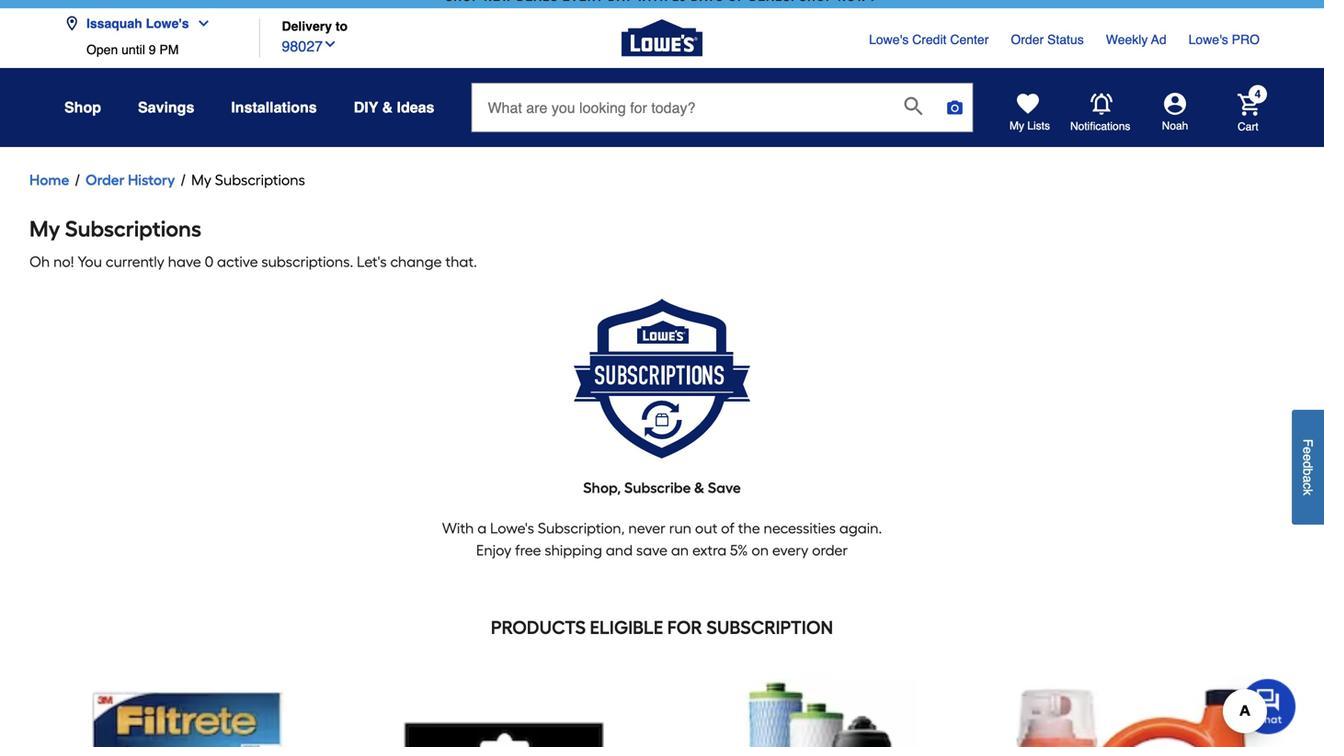 Task type: describe. For each thing, give the bounding box(es) containing it.
subscription,
[[538, 520, 625, 537]]

let's
[[357, 253, 387, 271]]

never
[[628, 520, 666, 537]]

savings
[[138, 99, 194, 116]]

1 vertical spatial my
[[191, 171, 211, 189]]

center
[[950, 32, 989, 47]]

d
[[1301, 461, 1315, 469]]

a inside with a lowe's subscription, never run out of the necessities again. enjoy free shipping and save an extra 5% on every order
[[477, 520, 487, 537]]

f
[[1301, 439, 1315, 447]]

subscription
[[706, 617, 833, 639]]

98027 button
[[282, 34, 337, 57]]

with a lowe's subscription, never run out of the necessities again. enjoy free shipping and save an extra 5% on every order
[[442, 520, 882, 560]]

active
[[217, 253, 258, 271]]

until
[[121, 42, 145, 57]]

cart
[[1238, 120, 1259, 133]]

lowe's home improvement cart image
[[1238, 94, 1260, 116]]

0 horizontal spatial my
[[29, 216, 60, 242]]

that.
[[445, 253, 477, 271]]

weekly ad
[[1106, 32, 1167, 47]]

extra
[[692, 542, 727, 560]]

and
[[606, 542, 633, 560]]

order history link
[[85, 169, 175, 191]]

lowe's credit center
[[869, 32, 989, 47]]

9
[[149, 42, 156, 57]]

on
[[752, 542, 769, 560]]

chevron down image inside 98027 button
[[323, 37, 337, 51]]

run
[[669, 520, 691, 537]]

4
[[1255, 88, 1261, 101]]

0 horizontal spatial subscriptions
[[65, 216, 201, 242]]

history
[[128, 171, 175, 189]]

ideas
[[397, 99, 434, 116]]

issaquah
[[86, 16, 142, 31]]

for
[[667, 617, 702, 639]]

2 image image from the left
[[353, 680, 655, 748]]

you
[[78, 253, 102, 271]]

delivery
[[282, 19, 332, 34]]

order history
[[85, 171, 175, 189]]

order
[[812, 542, 848, 560]]

weekly
[[1106, 32, 1148, 47]]

notifications
[[1070, 120, 1130, 133]]

search image
[[904, 97, 923, 115]]

f e e d b a c k button
[[1292, 410, 1324, 525]]

weekly ad link
[[1106, 30, 1167, 49]]

every
[[772, 542, 809, 560]]

diy & ideas button
[[354, 91, 434, 124]]

chat invite button image
[[1240, 679, 1297, 735]]

issaquah lowe's
[[86, 16, 189, 31]]

lowe's inside button
[[146, 16, 189, 31]]

camera image
[[946, 98, 964, 117]]

0 vertical spatial my subscriptions
[[191, 171, 305, 189]]

an
[[671, 542, 689, 560]]

enjoy
[[476, 542, 512, 560]]

diy & ideas
[[354, 99, 434, 116]]

1 image image from the left
[[37, 680, 338, 748]]

products
[[491, 617, 586, 639]]

my inside "link"
[[1010, 120, 1024, 132]]

installations
[[231, 99, 317, 116]]

noah
[[1162, 120, 1188, 132]]

credit
[[912, 32, 947, 47]]



Task type: locate. For each thing, give the bounding box(es) containing it.
eligible
[[590, 617, 663, 639]]

lowe's left the pro
[[1189, 32, 1228, 47]]

a right the with
[[477, 520, 487, 537]]

1 vertical spatial my subscriptions
[[29, 216, 201, 242]]

& right diy
[[382, 99, 393, 116]]

order inside order status link
[[1011, 32, 1044, 47]]

currently
[[106, 253, 164, 271]]

subscriptions
[[215, 171, 305, 189], [65, 216, 201, 242]]

open
[[86, 42, 118, 57]]

open until 9 pm
[[86, 42, 179, 57]]

1 vertical spatial a
[[477, 520, 487, 537]]

my right history
[[191, 171, 211, 189]]

lowe's home improvement notification center image
[[1091, 93, 1113, 115]]

pro
[[1232, 32, 1260, 47]]

out
[[695, 520, 717, 537]]

lowe's inside with a lowe's subscription, never run out of the necessities again. enjoy free shipping and save an extra 5% on every order
[[490, 520, 534, 537]]

shop, subscribe & save
[[583, 480, 741, 497]]

4 image image from the left
[[986, 680, 1287, 748]]

save
[[636, 542, 668, 560]]

my subscriptions up currently on the left of page
[[29, 216, 201, 242]]

location image
[[64, 16, 79, 31]]

order status
[[1011, 32, 1084, 47]]

lowe's
[[146, 16, 189, 31], [869, 32, 909, 47], [1189, 32, 1228, 47], [490, 520, 534, 537]]

1 horizontal spatial chevron down image
[[323, 37, 337, 51]]

0 horizontal spatial a
[[477, 520, 487, 537]]

my up oh
[[29, 216, 60, 242]]

lowe's inside 'link'
[[869, 32, 909, 47]]

have
[[168, 253, 201, 271]]

to
[[336, 19, 348, 34]]

of
[[721, 520, 735, 537]]

0 vertical spatial &
[[382, 99, 393, 116]]

installations button
[[231, 91, 317, 124]]

order left the status
[[1011, 32, 1044, 47]]

order for order status
[[1011, 32, 1044, 47]]

order left history
[[85, 171, 125, 189]]

1 vertical spatial subscriptions
[[65, 216, 201, 242]]

with
[[442, 520, 474, 537]]

c
[[1301, 483, 1315, 489]]

b
[[1301, 469, 1315, 476]]

e up b
[[1301, 454, 1315, 461]]

order for order history
[[85, 171, 125, 189]]

0
[[205, 253, 214, 271]]

& inside diy & ideas button
[[382, 99, 393, 116]]

Search Query text field
[[472, 84, 890, 131]]

lowe's home improvement lists image
[[1017, 93, 1039, 115]]

necessities
[[764, 520, 836, 537]]

lowe's home improvement logo image
[[622, 0, 703, 79]]

my lists link
[[1010, 93, 1050, 133]]

again.
[[839, 520, 882, 537]]

diy
[[354, 99, 378, 116]]

order status link
[[1011, 30, 1084, 49]]

oh no! you currently have 0 active subscriptions. let's change that.
[[29, 253, 477, 271]]

status
[[1047, 32, 1084, 47]]

noah button
[[1131, 93, 1219, 133]]

order
[[1011, 32, 1044, 47], [85, 171, 125, 189]]

98027
[[282, 38, 323, 55]]

home
[[29, 171, 69, 189]]

e
[[1301, 447, 1315, 454], [1301, 454, 1315, 461]]

0 vertical spatial order
[[1011, 32, 1044, 47]]

chevron down image inside the 'issaquah lowe's' button
[[189, 16, 211, 31]]

2 horizontal spatial my
[[1010, 120, 1024, 132]]

1 horizontal spatial my
[[191, 171, 211, 189]]

my lists
[[1010, 120, 1050, 132]]

2 vertical spatial my
[[29, 216, 60, 242]]

the
[[738, 520, 760, 537]]

oh
[[29, 253, 50, 271]]

products eligible for subscription
[[491, 617, 833, 639]]

0 vertical spatial my
[[1010, 120, 1024, 132]]

subscriptions down the installations button
[[215, 171, 305, 189]]

0 horizontal spatial chevron down image
[[189, 16, 211, 31]]

shipping
[[545, 542, 602, 560]]

my left lists at the right
[[1010, 120, 1024, 132]]

1 vertical spatial &
[[694, 480, 705, 497]]

image image
[[37, 680, 338, 748], [353, 680, 655, 748], [669, 680, 971, 748], [986, 680, 1287, 748]]

lists
[[1027, 120, 1050, 132]]

0 vertical spatial chevron down image
[[189, 16, 211, 31]]

1 horizontal spatial subscriptions
[[215, 171, 305, 189]]

3 image image from the left
[[669, 680, 971, 748]]

my
[[1010, 120, 1024, 132], [191, 171, 211, 189], [29, 216, 60, 242]]

free
[[515, 542, 541, 560]]

0 horizontal spatial &
[[382, 99, 393, 116]]

& left save
[[694, 480, 705, 497]]

shop
[[64, 99, 101, 116]]

1 horizontal spatial a
[[1301, 476, 1315, 483]]

shop button
[[64, 91, 101, 124]]

delivery to
[[282, 19, 348, 34]]

subscriptions.
[[262, 253, 353, 271]]

subscriptions up currently on the left of page
[[65, 216, 201, 242]]

subscription logo image
[[574, 299, 750, 459]]

chevron down image
[[189, 16, 211, 31], [323, 37, 337, 51]]

home link
[[29, 169, 69, 191]]

e up d
[[1301, 447, 1315, 454]]

f e e d b a c k
[[1301, 439, 1315, 496]]

change
[[390, 253, 442, 271]]

a inside button
[[1301, 476, 1315, 483]]

5%
[[730, 542, 748, 560]]

issaquah lowe's button
[[64, 5, 218, 42]]

lowe's left the credit
[[869, 32, 909, 47]]

1 e from the top
[[1301, 447, 1315, 454]]

k
[[1301, 489, 1315, 496]]

savings button
[[138, 91, 194, 124]]

my subscriptions link
[[191, 169, 305, 191]]

lowe's pro
[[1189, 32, 1260, 47]]

1 horizontal spatial &
[[694, 480, 705, 497]]

1 vertical spatial chevron down image
[[323, 37, 337, 51]]

my subscriptions
[[191, 171, 305, 189], [29, 216, 201, 242]]

subscribe
[[624, 480, 691, 497]]

save
[[708, 480, 741, 497]]

lowe's credit center link
[[869, 30, 989, 49]]

my subscriptions down the installations button
[[191, 171, 305, 189]]

1 horizontal spatial order
[[1011, 32, 1044, 47]]

1 vertical spatial order
[[85, 171, 125, 189]]

shop,
[[583, 480, 621, 497]]

lowe's pro link
[[1189, 30, 1260, 49]]

pm
[[159, 42, 179, 57]]

a
[[1301, 476, 1315, 483], [477, 520, 487, 537]]

0 vertical spatial subscriptions
[[215, 171, 305, 189]]

no!
[[53, 253, 74, 271]]

0 horizontal spatial order
[[85, 171, 125, 189]]

0 vertical spatial a
[[1301, 476, 1315, 483]]

a up k
[[1301, 476, 1315, 483]]

2 e from the top
[[1301, 454, 1315, 461]]

order inside order history link
[[85, 171, 125, 189]]

lowe's up pm at the left top of page
[[146, 16, 189, 31]]

None search field
[[471, 83, 973, 149]]

ad
[[1151, 32, 1167, 47]]

lowe's up free
[[490, 520, 534, 537]]



Task type: vqa. For each thing, say whether or not it's contained in the screenshot.
THE DAY
no



